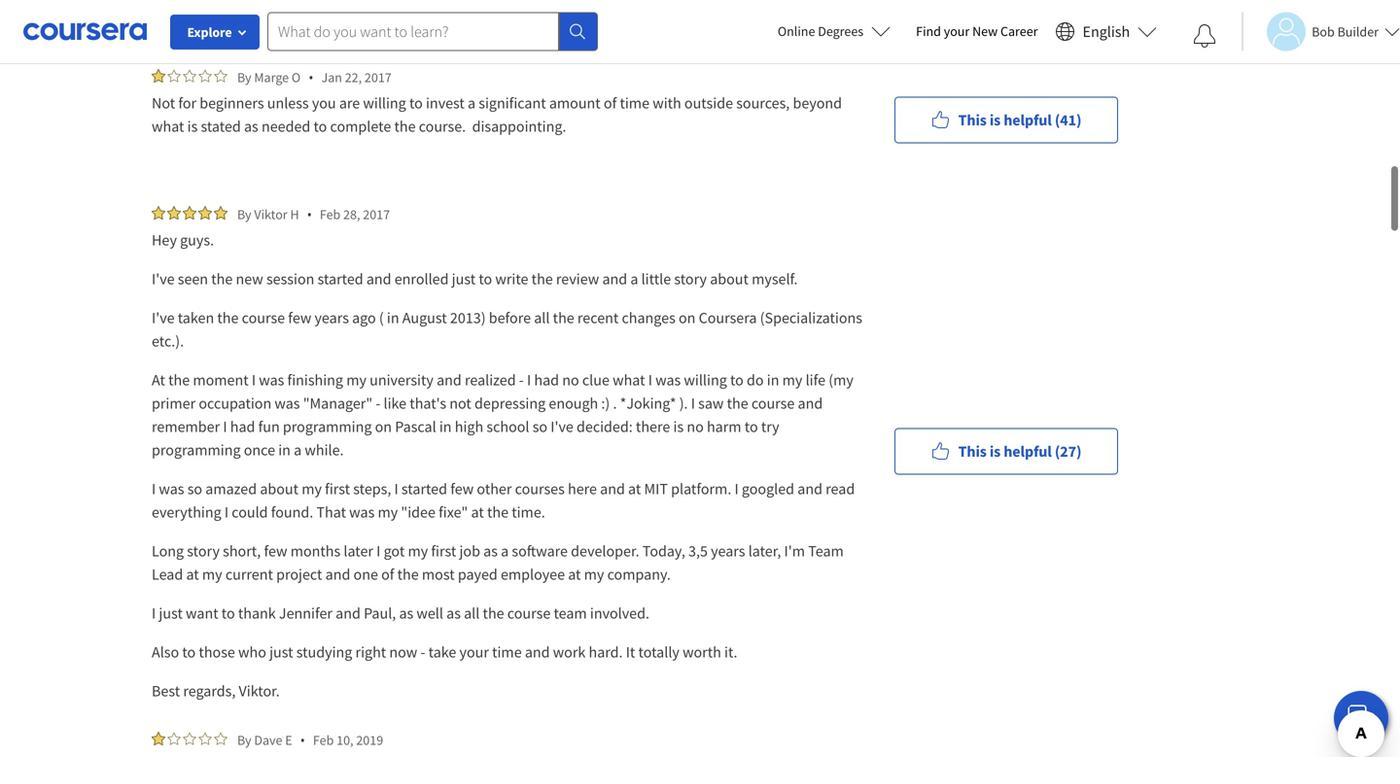Task type: vqa. For each thing, say whether or not it's contained in the screenshot.
way on the left of the page
no



Task type: describe. For each thing, give the bounding box(es) containing it.
totally
[[639, 643, 680, 662]]

feb for by dave e • feb 10, 2019
[[313, 732, 334, 749]]

to right want
[[222, 604, 235, 624]]

find
[[916, 22, 942, 40]]

2017 for this is helpful (41)
[[365, 69, 392, 86]]

once
[[244, 441, 275, 460]]

a inside long story short, few months later i got my first job as a software developer. today, 3,5 years later, i'm team lead at my current project and one of the most payed employee at my company.
[[501, 542, 509, 561]]

explore
[[187, 23, 232, 41]]

i left 'could'
[[225, 503, 229, 522]]

filled star image for by dave e • feb 10, 2019
[[152, 732, 165, 746]]

the right 'write'
[[532, 269, 553, 289]]

the right taken
[[217, 308, 239, 328]]

0 vertical spatial about
[[710, 269, 749, 289]]

review
[[556, 269, 599, 289]]

remember
[[152, 417, 220, 437]]

right
[[356, 643, 386, 662]]

(my
[[829, 371, 854, 390]]

the left new
[[211, 269, 233, 289]]

outside
[[685, 93, 733, 113]]

22,
[[345, 69, 362, 86]]

later
[[344, 542, 374, 561]]

other
[[477, 480, 512, 499]]

by inside by dave e • feb 10, 2019
[[237, 732, 252, 749]]

of inside not for beginners unless you are willing to invest a significant amount of time with outside sources, beyond what is stated as needed to complete the course.  disappointing.
[[604, 93, 617, 113]]

10,
[[337, 732, 354, 749]]

also
[[152, 643, 179, 662]]

my up ""manager""
[[346, 371, 367, 390]]

the right saw
[[727, 394, 749, 413]]

best regards, viktor.
[[152, 682, 280, 701]]

significant
[[479, 93, 546, 113]]

the inside i was so amazed about my first steps, i started few other courses here and at mit platform. i googled and read everything i could found. that was my "idee fixe" at the time.
[[487, 503, 509, 522]]

i up occupation
[[252, 371, 256, 390]]

at left 'mit'
[[628, 480, 641, 499]]

payed
[[458, 565, 498, 585]]

to left do
[[730, 371, 744, 390]]

my down developer.
[[584, 565, 604, 585]]

at down developer.
[[568, 565, 581, 585]]

2013)
[[450, 308, 486, 328]]

was up occupation
[[259, 371, 284, 390]]

it.
[[725, 643, 738, 662]]

one
[[354, 565, 378, 585]]

the right 'at'
[[168, 371, 190, 390]]

a left the little at top left
[[631, 269, 639, 289]]

now
[[389, 643, 418, 662]]

star image down the best
[[167, 732, 181, 746]]

by marge o • jan 22, 2017
[[237, 68, 392, 87]]

i right ). at the bottom left of page
[[691, 394, 695, 413]]

2 vertical spatial •
[[300, 731, 305, 750]]

and down life
[[798, 394, 823, 413]]

about inside i was so amazed about my first steps, i started few other courses here and at mit platform. i googled and read everything i could found. that was my "idee fixe" at the time.
[[260, 480, 299, 499]]

the left recent at the top left
[[553, 308, 575, 328]]

it
[[626, 643, 636, 662]]

0 vertical spatial -
[[519, 371, 524, 390]]

realized
[[465, 371, 516, 390]]

willing inside at the moment i was finishing my university and realized - i had no clue what i was willing to do in my life (my primer occupation was "manager" - like that's not depressing enough :) . *joking* ). i saw the course and remember i had fun programming on pascal in high school so i've decided: there is no harm to try programming once in a while.
[[684, 371, 727, 390]]

star image down regards,
[[198, 732, 212, 746]]

job
[[460, 542, 480, 561]]

few inside i was so amazed about my first steps, i started few other courses here and at mit platform. i googled and read everything i could found. that was my "idee fixe" at the time.
[[451, 480, 474, 499]]

developer.
[[571, 542, 640, 561]]

lead
[[152, 565, 183, 585]]

etc.).
[[152, 332, 184, 351]]

beginners
[[200, 93, 264, 113]]

here
[[568, 480, 597, 499]]

0 horizontal spatial all
[[464, 604, 480, 624]]

2 horizontal spatial star image
[[214, 69, 228, 83]]

who
[[238, 643, 266, 662]]

in right do
[[767, 371, 780, 390]]

was up fun
[[275, 394, 300, 413]]

amount
[[549, 93, 601, 113]]

1 horizontal spatial course
[[508, 604, 551, 624]]

and left paul,
[[336, 604, 361, 624]]

explore button
[[170, 15, 260, 50]]

to down you
[[314, 117, 327, 136]]

stated
[[201, 117, 241, 136]]

the inside long story short, few months later i got my first job as a software developer. today, 3,5 years later, i'm team lead at my current project and one of the most payed employee at my company.
[[397, 565, 419, 585]]

"manager"
[[303, 394, 373, 413]]

few inside long story short, few months later i got my first job as a software developer. today, 3,5 years later, i'm team lead at my current project and one of the most payed employee at my company.
[[264, 542, 287, 561]]

0 horizontal spatial your
[[460, 643, 489, 662]]

0 vertical spatial started
[[318, 269, 363, 289]]

guys.
[[180, 231, 214, 250]]

long
[[152, 542, 184, 561]]

i just want to thank jennifer and paul, as well as all the course team involved.
[[152, 604, 650, 624]]

this is helpful (41) button
[[895, 97, 1119, 143]]

employee
[[501, 565, 565, 585]]

is inside not for beginners unless you are willing to invest a significant amount of time with outside sources, beyond what is stated as needed to complete the course.  disappointing.
[[187, 117, 198, 136]]

coursera image
[[23, 16, 147, 47]]

to left 'write'
[[479, 269, 492, 289]]

o
[[292, 69, 301, 86]]

little
[[642, 269, 671, 289]]

all inside 'i've taken the course few years ago ( in august 2013) before all the recent changes on coursera (specializations etc.).'
[[534, 308, 550, 328]]

my left life
[[783, 371, 803, 390]]

1 horizontal spatial -
[[421, 643, 426, 662]]

platform.
[[671, 480, 732, 499]]

• for this is helpful (41)
[[309, 68, 314, 87]]

2019
[[356, 732, 383, 749]]

and right review
[[603, 269, 628, 289]]

.
[[613, 394, 617, 413]]

is inside button
[[990, 110, 1001, 130]]

pascal
[[395, 417, 436, 437]]

was down steps,
[[349, 503, 375, 522]]

i've for i've taken the course few years ago ( in august 2013) before all the recent changes on coursera (specializations etc.).
[[152, 308, 175, 328]]

what inside at the moment i was finishing my university and realized - i had no clue what i was willing to do in my life (my primer occupation was "manager" - like that's not depressing enough :) . *joking* ). i saw the course and remember i had fun programming on pascal in high school so i've decided: there is no harm to try programming once in a while.
[[613, 371, 645, 390]]

in left high
[[440, 417, 452, 437]]

ago
[[352, 308, 376, 328]]

disappointing.
[[472, 117, 567, 136]]

write
[[495, 269, 529, 289]]

jennifer
[[279, 604, 333, 624]]

hey
[[152, 231, 177, 250]]

"idee
[[401, 503, 436, 522]]

is inside at the moment i was finishing my university and realized - i had no clue what i was willing to do in my life (my primer occupation was "manager" - like that's not depressing enough :) . *joking* ). i saw the course and remember i had fun programming on pascal in high school so i've decided: there is no harm to try programming once in a while.
[[674, 417, 684, 437]]

years inside 'i've taken the course few years ago ( in august 2013) before all the recent changes on coursera (specializations etc.).'
[[315, 308, 349, 328]]

online degrees button
[[762, 10, 907, 53]]

viktor.
[[239, 682, 280, 701]]

not
[[152, 93, 175, 113]]

there
[[636, 417, 671, 437]]

in inside 'i've taken the course few years ago ( in august 2013) before all the recent changes on coursera (specializations etc.).'
[[387, 308, 399, 328]]

0 horizontal spatial no
[[562, 371, 579, 390]]

in right once
[[278, 441, 291, 460]]

online
[[778, 22, 816, 40]]

to right also
[[182, 643, 196, 662]]

coursera
[[699, 308, 757, 328]]

online degrees
[[778, 22, 864, 40]]

first inside long story short, few months later i got my first job as a software developer. today, 3,5 years later, i'm team lead at my current project and one of the most payed employee at my company.
[[431, 542, 456, 561]]

my up found.
[[302, 480, 322, 499]]

by for this is helpful (27)
[[237, 206, 252, 223]]

1 horizontal spatial just
[[270, 643, 293, 662]]

well
[[417, 604, 444, 624]]

university
[[370, 371, 434, 390]]

this for this is helpful (27)
[[959, 442, 987, 462]]

at
[[152, 371, 165, 390]]

started inside i was so amazed about my first steps, i started few other courses here and at mit platform. i googled and read everything i could found. that was my "idee fixe" at the time.
[[402, 480, 447, 499]]

my right 'got'
[[408, 542, 428, 561]]

to left invest
[[409, 93, 423, 113]]

1 horizontal spatial had
[[534, 371, 559, 390]]

i up also
[[152, 604, 156, 624]]

story inside long story short, few months later i got my first job as a software developer. today, 3,5 years later, i'm team lead at my current project and one of the most payed employee at my company.
[[187, 542, 220, 561]]

first inside i was so amazed about my first steps, i started few other courses here and at mit platform. i googled and read everything i could found. that was my "idee fixe" at the time.
[[325, 480, 350, 499]]

feb for by viktor h • feb 28, 2017
[[320, 206, 341, 223]]

involved.
[[590, 604, 650, 624]]

bob builder button
[[1242, 12, 1401, 51]]

and left work
[[525, 643, 550, 662]]

bob
[[1312, 23, 1335, 40]]

at right fixe"
[[471, 503, 484, 522]]

was up ). at the bottom left of page
[[656, 371, 681, 390]]

i've seen the new session started and enrolled just to write the review and a little story about myself.
[[152, 269, 798, 289]]

i up everything
[[152, 480, 156, 499]]

occupation
[[199, 394, 272, 413]]

do
[[747, 371, 764, 390]]

course inside at the moment i was finishing my university and realized - i had no clue what i was willing to do in my life (my primer occupation was "manager" - like that's not depressing enough :) . *joking* ). i saw the course and remember i had fun programming on pascal in high school so i've decided: there is no harm to try programming once in a while.
[[752, 394, 795, 413]]

course inside 'i've taken the course few years ago ( in august 2013) before all the recent changes on coursera (specializations etc.).'
[[242, 308, 285, 328]]

thank
[[238, 604, 276, 624]]

helpful for (27)
[[1004, 442, 1052, 462]]

a inside at the moment i was finishing my university and realized - i had no clue what i was willing to do in my life (my primer occupation was "manager" - like that's not depressing enough :) . *joking* ). i saw the course and remember i had fun programming on pascal in high school so i've decided: there is no harm to try programming once in a while.
[[294, 441, 302, 460]]

filled star image up guys.
[[198, 206, 212, 220]]

was up everything
[[159, 480, 184, 499]]

chat with us image
[[1346, 703, 1377, 734]]

before
[[489, 308, 531, 328]]

hey guys.
[[152, 231, 214, 250]]

also to those who just studying right now - take your time and work hard. it totally worth it.
[[152, 643, 738, 662]]

this is helpful (27) button
[[895, 428, 1119, 475]]

and inside long story short, few months later i got my first job as a software developer. today, 3,5 years later, i'm team lead at my current project and one of the most payed employee at my company.
[[326, 565, 351, 585]]

read
[[826, 480, 855, 499]]

to left try
[[745, 417, 758, 437]]

want
[[186, 604, 218, 624]]



Task type: locate. For each thing, give the bounding box(es) containing it.
by left dave
[[237, 732, 252, 749]]

0 vertical spatial story
[[674, 269, 707, 289]]

programming
[[283, 417, 372, 437], [152, 441, 241, 460]]

the down payed
[[483, 604, 504, 624]]

school
[[487, 417, 530, 437]]

story right the little at top left
[[674, 269, 707, 289]]

time left work
[[492, 643, 522, 662]]

0 horizontal spatial just
[[159, 604, 183, 624]]

1 horizontal spatial time
[[620, 93, 650, 113]]

0 horizontal spatial few
[[264, 542, 287, 561]]

is inside button
[[990, 442, 1001, 462]]

0 vertical spatial just
[[452, 269, 476, 289]]

None search field
[[268, 12, 598, 51]]

by dave e • feb 10, 2019
[[237, 731, 383, 750]]

2 vertical spatial just
[[270, 643, 293, 662]]

0 horizontal spatial on
[[375, 417, 392, 437]]

1 by from the top
[[237, 69, 252, 86]]

for
[[178, 93, 197, 113]]

best
[[152, 682, 180, 701]]

saw
[[699, 394, 724, 413]]

a left while.
[[294, 441, 302, 460]]

feb
[[320, 206, 341, 223], [313, 732, 334, 749]]

my down steps,
[[378, 503, 398, 522]]

steps,
[[353, 480, 391, 499]]

-
[[519, 371, 524, 390], [376, 394, 381, 413], [421, 643, 426, 662]]

about up found.
[[260, 480, 299, 499]]

as right job
[[484, 542, 498, 561]]

0 horizontal spatial what
[[152, 117, 184, 136]]

willing up saw
[[684, 371, 727, 390]]

about
[[710, 269, 749, 289], [260, 480, 299, 499]]

the
[[394, 117, 416, 136], [211, 269, 233, 289], [532, 269, 553, 289], [217, 308, 239, 328], [553, 308, 575, 328], [168, 371, 190, 390], [727, 394, 749, 413], [487, 503, 509, 522], [397, 565, 419, 585], [483, 604, 504, 624]]

and up (
[[367, 269, 392, 289]]

everything
[[152, 503, 221, 522]]

2 by from the top
[[237, 206, 252, 223]]

english button
[[1048, 0, 1166, 63]]

complete
[[330, 117, 391, 136]]

years inside long story short, few months later i got my first job as a software developer. today, 3,5 years later, i'm team lead at my current project and one of the most payed employee at my company.
[[711, 542, 746, 561]]

a right job
[[501, 542, 509, 561]]

filled star image down the best
[[152, 732, 165, 746]]

i left 'got'
[[377, 542, 381, 561]]

of inside long story short, few months later i got my first job as a software developer. today, 3,5 years later, i'm team lead at my current project and one of the most payed employee at my company.
[[381, 565, 394, 585]]

2017 right 22,
[[365, 69, 392, 86]]

1 vertical spatial what
[[613, 371, 645, 390]]

feb inside by viktor h • feb 28, 2017
[[320, 206, 341, 223]]

my left 'current'
[[202, 565, 222, 585]]

helpful for (41)
[[1004, 110, 1052, 130]]

on down the like
[[375, 417, 392, 437]]

no up enough
[[562, 371, 579, 390]]

programming up while.
[[283, 417, 372, 437]]

1 vertical spatial willing
[[684, 371, 727, 390]]

marge
[[254, 69, 289, 86]]

helpful
[[1004, 110, 1052, 130], [1004, 442, 1052, 462]]

2017 for this is helpful (27)
[[363, 206, 390, 223]]

so inside i was so amazed about my first steps, i started few other courses here and at mit platform. i googled and read everything i could found. that was my "idee fixe" at the time.
[[187, 480, 202, 499]]

fixe"
[[439, 503, 468, 522]]

in right (
[[387, 308, 399, 328]]

1 vertical spatial feb
[[313, 732, 334, 749]]

company.
[[608, 565, 671, 585]]

0 horizontal spatial about
[[260, 480, 299, 499]]

later,
[[749, 542, 781, 561]]

0 vertical spatial had
[[534, 371, 559, 390]]

so right school on the bottom left
[[533, 417, 548, 437]]

i've down enough
[[551, 417, 574, 437]]

1 helpful from the top
[[1004, 110, 1052, 130]]

on inside 'i've taken the course few years ago ( in august 2013) before all the recent changes on coursera (specializations etc.).'
[[679, 308, 696, 328]]

(41)
[[1055, 110, 1082, 130]]

i've left seen
[[152, 269, 175, 289]]

1 vertical spatial started
[[402, 480, 447, 499]]

1 vertical spatial course
[[752, 394, 795, 413]]

work
[[553, 643, 586, 662]]

(27)
[[1055, 442, 1082, 462]]

0 horizontal spatial story
[[187, 542, 220, 561]]

course down new
[[242, 308, 285, 328]]

0 vertical spatial feb
[[320, 206, 341, 223]]

1 horizontal spatial few
[[288, 308, 312, 328]]

a
[[468, 93, 476, 113], [631, 269, 639, 289], [294, 441, 302, 460], [501, 542, 509, 561]]

2017 inside by viktor h • feb 28, 2017
[[363, 206, 390, 223]]

1 vertical spatial •
[[307, 205, 312, 224]]

you
[[312, 93, 336, 113]]

by for this is helpful (41)
[[237, 69, 252, 86]]

What do you want to learn? text field
[[268, 12, 559, 51]]

recent
[[578, 308, 619, 328]]

1 vertical spatial had
[[230, 417, 255, 437]]

1 vertical spatial programming
[[152, 441, 241, 460]]

1 horizontal spatial star image
[[198, 69, 212, 83]]

1 horizontal spatial years
[[711, 542, 746, 561]]

my
[[346, 371, 367, 390], [783, 371, 803, 390], [302, 480, 322, 499], [378, 503, 398, 522], [408, 542, 428, 561], [202, 565, 222, 585], [584, 565, 604, 585]]

0 horizontal spatial had
[[230, 417, 255, 437]]

2 horizontal spatial course
[[752, 394, 795, 413]]

by left "marge"
[[237, 69, 252, 86]]

bob builder
[[1312, 23, 1379, 40]]

i've inside 'i've taken the course few years ago ( in august 2013) before all the recent changes on coursera (specializations etc.).'
[[152, 308, 175, 328]]

as right well
[[447, 604, 461, 624]]

the inside not for beginners unless you are willing to invest a significant amount of time with outside sources, beyond what is stated as needed to complete the course.  disappointing.
[[394, 117, 416, 136]]

beyond
[[793, 93, 842, 113]]

helpful left (41)
[[1004, 110, 1052, 130]]

1 horizontal spatial story
[[674, 269, 707, 289]]

decided:
[[577, 417, 633, 437]]

as inside long story short, few months later i got my first job as a software developer. today, 3,5 years later, i'm team lead at my current project and one of the most payed employee at my company.
[[484, 542, 498, 561]]

time inside not for beginners unless you are willing to invest a significant amount of time with outside sources, beyond what is stated as needed to complete the course.  disappointing.
[[620, 93, 650, 113]]

1 vertical spatial story
[[187, 542, 220, 561]]

no down ). at the bottom left of page
[[687, 417, 704, 437]]

courses
[[515, 480, 565, 499]]

studying
[[296, 643, 352, 662]]

as down 'beginners'
[[244, 117, 259, 136]]

- left the like
[[376, 394, 381, 413]]

years
[[315, 308, 349, 328], [711, 542, 746, 561]]

2 this from the top
[[959, 442, 987, 462]]

as left well
[[399, 604, 414, 624]]

this left (27)
[[959, 442, 987, 462]]

0 vertical spatial by
[[237, 69, 252, 86]]

what inside not for beginners unless you are willing to invest a significant amount of time with outside sources, beyond what is stated as needed to complete the course.  disappointing.
[[152, 117, 184, 136]]

).
[[680, 394, 688, 413]]

1 vertical spatial few
[[451, 480, 474, 499]]

:)
[[602, 394, 610, 413]]

filled star image
[[152, 69, 165, 83], [167, 206, 181, 220], [183, 206, 196, 220], [214, 206, 228, 220]]

taken
[[178, 308, 214, 328]]

i up *joking*
[[649, 371, 653, 390]]

0 vertical spatial •
[[309, 68, 314, 87]]

the down 'got'
[[397, 565, 419, 585]]

0 horizontal spatial -
[[376, 394, 381, 413]]

0 vertical spatial what
[[152, 117, 184, 136]]

like
[[384, 394, 407, 413]]

the left course.
[[394, 117, 416, 136]]

helpful inside this is helpful (41) button
[[1004, 110, 1052, 130]]

0 vertical spatial this
[[959, 110, 987, 130]]

those
[[199, 643, 235, 662]]

0 horizontal spatial willing
[[363, 93, 406, 113]]

with
[[653, 93, 682, 113]]

about up coursera
[[710, 269, 749, 289]]

1 vertical spatial i've
[[152, 308, 175, 328]]

i right steps,
[[394, 480, 399, 499]]

• for this is helpful (27)
[[307, 205, 312, 224]]

• right e at the left of the page
[[300, 731, 305, 750]]

1 horizontal spatial on
[[679, 308, 696, 328]]

i up depressing
[[527, 371, 531, 390]]

feb inside by dave e • feb 10, 2019
[[313, 732, 334, 749]]

harm
[[707, 417, 742, 437]]

this inside button
[[959, 442, 987, 462]]

0 horizontal spatial time
[[492, 643, 522, 662]]

2017 right 28,
[[363, 206, 390, 223]]

is left (27)
[[990, 442, 1001, 462]]

as inside not for beginners unless you are willing to invest a significant amount of time with outside sources, beyond what is stated as needed to complete the course.  disappointing.
[[244, 117, 259, 136]]

few up fixe"
[[451, 480, 474, 499]]

• right o
[[309, 68, 314, 87]]

2 vertical spatial i've
[[551, 417, 574, 437]]

0 horizontal spatial started
[[318, 269, 363, 289]]

filled star image for by viktor h • feb 28, 2017
[[152, 206, 165, 220]]

1 vertical spatial all
[[464, 604, 480, 624]]

course.
[[419, 117, 466, 136]]

few inside 'i've taken the course few years ago ( in august 2013) before all the recent changes on coursera (specializations etc.).'
[[288, 308, 312, 328]]

just up 2013)
[[452, 269, 476, 289]]

1 vertical spatial so
[[187, 480, 202, 499]]

i've taken the course few years ago ( in august 2013) before all the recent changes on coursera (specializations etc.).
[[152, 308, 866, 351]]

had up enough
[[534, 371, 559, 390]]

1 vertical spatial time
[[492, 643, 522, 662]]

first up that
[[325, 480, 350, 499]]

0 horizontal spatial so
[[187, 480, 202, 499]]

0 vertical spatial few
[[288, 308, 312, 328]]

(specializations
[[760, 308, 863, 328]]

2 helpful from the top
[[1004, 442, 1052, 462]]

years right 3,5
[[711, 542, 746, 561]]

is left (41)
[[990, 110, 1001, 130]]

a right invest
[[468, 93, 476, 113]]

found.
[[271, 503, 313, 522]]

by left "viktor"
[[237, 206, 252, 223]]

0 vertical spatial programming
[[283, 417, 372, 437]]

regards,
[[183, 682, 236, 701]]

so up everything
[[187, 480, 202, 499]]

so inside at the moment i was finishing my university and realized - i had no clue what i was willing to do in my life (my primer occupation was "manager" - like that's not depressing enough :) . *joking* ). i saw the course and remember i had fun programming on pascal in high school so i've decided: there is no harm to try programming once in a while.
[[533, 417, 548, 437]]

no
[[562, 371, 579, 390], [687, 417, 704, 437]]

0 horizontal spatial of
[[381, 565, 394, 585]]

your inside find your new career link
[[944, 22, 970, 40]]

1 horizontal spatial no
[[687, 417, 704, 437]]

paul,
[[364, 604, 396, 624]]

0 vertical spatial time
[[620, 93, 650, 113]]

0 vertical spatial so
[[533, 417, 548, 437]]

1 horizontal spatial programming
[[283, 417, 372, 437]]

star image up for
[[183, 69, 196, 83]]

1 vertical spatial years
[[711, 542, 746, 561]]

myself.
[[752, 269, 798, 289]]

started up the ago
[[318, 269, 363, 289]]

in
[[387, 308, 399, 328], [767, 371, 780, 390], [440, 417, 452, 437], [278, 441, 291, 460]]

1 vertical spatial this
[[959, 442, 987, 462]]

viktor
[[254, 206, 288, 223]]

0 horizontal spatial years
[[315, 308, 349, 328]]

your right take
[[460, 643, 489, 662]]

all
[[534, 308, 550, 328], [464, 604, 480, 624]]

3,5
[[689, 542, 708, 561]]

star image up not
[[167, 69, 181, 83]]

1 vertical spatial your
[[460, 643, 489, 662]]

of right the one
[[381, 565, 394, 585]]

this for this is helpful (41)
[[959, 110, 987, 130]]

0 vertical spatial years
[[315, 308, 349, 328]]

show notifications image
[[1194, 24, 1217, 48]]

1 vertical spatial 2017
[[363, 206, 390, 223]]

1 vertical spatial just
[[159, 604, 183, 624]]

star image left dave
[[214, 732, 228, 746]]

0 vertical spatial 2017
[[365, 69, 392, 86]]

today,
[[643, 542, 686, 561]]

on right changes
[[679, 308, 696, 328]]

software
[[512, 542, 568, 561]]

and left read on the right bottom
[[798, 480, 823, 499]]

i left googled
[[735, 480, 739, 499]]

i've inside at the moment i was finishing my university and realized - i had no clue what i was willing to do in my life (my primer occupation was "manager" - like that's not depressing enough :) . *joking* ). i saw the course and remember i had fun programming on pascal in high school so i've decided: there is no harm to try programming once in a while.
[[551, 417, 574, 437]]

2 vertical spatial by
[[237, 732, 252, 749]]

0 vertical spatial on
[[679, 308, 696, 328]]

2 vertical spatial -
[[421, 643, 426, 662]]

*joking*
[[620, 394, 677, 413]]

few up project on the left
[[264, 542, 287, 561]]

filled star image
[[152, 206, 165, 220], [198, 206, 212, 220], [152, 732, 165, 746]]

1 vertical spatial of
[[381, 565, 394, 585]]

0 horizontal spatial programming
[[152, 441, 241, 460]]

by inside by marge o • jan 22, 2017
[[237, 69, 252, 86]]

2017 inside by marge o • jan 22, 2017
[[365, 69, 392, 86]]

worth
[[683, 643, 722, 662]]

course down employee
[[508, 604, 551, 624]]

0 vertical spatial all
[[534, 308, 550, 328]]

not for beginners unless you are willing to invest a significant amount of time with outside sources, beyond what is stated as needed to complete the course.  disappointing.
[[152, 93, 846, 136]]

take
[[429, 643, 457, 662]]

a inside not for beginners unless you are willing to invest a significant amount of time with outside sources, beyond what is stated as needed to complete the course.  disappointing.
[[468, 93, 476, 113]]

new
[[973, 22, 998, 40]]

just left want
[[159, 604, 183, 624]]

helpful inside this is helpful (27) button
[[1004, 442, 1052, 462]]

1 vertical spatial by
[[237, 206, 252, 223]]

this down find your new career link in the right of the page
[[959, 110, 987, 130]]

0 vertical spatial i've
[[152, 269, 175, 289]]

0 vertical spatial course
[[242, 308, 285, 328]]

i down occupation
[[223, 417, 227, 437]]

0 horizontal spatial first
[[325, 480, 350, 499]]

is down for
[[187, 117, 198, 136]]

willing inside not for beginners unless you are willing to invest a significant amount of time with outside sources, beyond what is stated as needed to complete the course.  disappointing.
[[363, 93, 406, 113]]

at
[[628, 480, 641, 499], [471, 503, 484, 522], [186, 565, 199, 585], [568, 565, 581, 585]]

that's
[[410, 394, 447, 413]]

i
[[252, 371, 256, 390], [527, 371, 531, 390], [649, 371, 653, 390], [691, 394, 695, 413], [223, 417, 227, 437], [152, 480, 156, 499], [394, 480, 399, 499], [735, 480, 739, 499], [225, 503, 229, 522], [377, 542, 381, 561], [152, 604, 156, 624]]

i've for i've seen the new session started and enrolled just to write the review and a little story about myself.
[[152, 269, 175, 289]]

of right amount
[[604, 93, 617, 113]]

this inside button
[[959, 110, 987, 130]]

1 vertical spatial helpful
[[1004, 442, 1052, 462]]

seen
[[178, 269, 208, 289]]

is down ). at the bottom left of page
[[674, 417, 684, 437]]

by viktor h • feb 28, 2017
[[237, 205, 390, 224]]

started
[[318, 269, 363, 289], [402, 480, 447, 499]]

0 horizontal spatial star image
[[183, 732, 196, 746]]

1 this from the top
[[959, 110, 987, 130]]

at right lead
[[186, 565, 199, 585]]

short,
[[223, 542, 261, 561]]

and up not
[[437, 371, 462, 390]]

1 horizontal spatial of
[[604, 93, 617, 113]]

1 horizontal spatial so
[[533, 417, 548, 437]]

1 vertical spatial -
[[376, 394, 381, 413]]

i inside long story short, few months later i got my first job as a software developer. today, 3,5 years later, i'm team lead at my current project and one of the most payed employee at my company.
[[377, 542, 381, 561]]

star image
[[167, 69, 181, 83], [183, 69, 196, 83], [167, 732, 181, 746], [198, 732, 212, 746], [214, 732, 228, 746]]

2 horizontal spatial -
[[519, 371, 524, 390]]

1 horizontal spatial all
[[534, 308, 550, 328]]

story
[[674, 269, 707, 289], [187, 542, 220, 561]]

0 vertical spatial first
[[325, 480, 350, 499]]

builder
[[1338, 23, 1379, 40]]

0 vertical spatial of
[[604, 93, 617, 113]]

course up try
[[752, 394, 795, 413]]

on inside at the moment i was finishing my university and realized - i had no clue what i was willing to do in my life (my primer occupation was "manager" - like that's not depressing enough :) . *joking* ). i saw the course and remember i had fun programming on pascal in high school so i've decided: there is no harm to try programming once in a while.
[[375, 417, 392, 437]]

by inside by viktor h • feb 28, 2017
[[237, 206, 252, 223]]

filled star image up hey
[[152, 206, 165, 220]]

i've
[[152, 269, 175, 289], [152, 308, 175, 328], [551, 417, 574, 437]]

2 vertical spatial few
[[264, 542, 287, 561]]

and right here
[[600, 480, 625, 499]]

2 horizontal spatial just
[[452, 269, 476, 289]]

1 horizontal spatial first
[[431, 542, 456, 561]]

1 horizontal spatial started
[[402, 480, 447, 499]]

find your new career
[[916, 22, 1038, 40]]

0 vertical spatial helpful
[[1004, 110, 1052, 130]]

1 vertical spatial no
[[687, 417, 704, 437]]

•
[[309, 68, 314, 87], [307, 205, 312, 224], [300, 731, 305, 750]]

find your new career link
[[907, 19, 1048, 44]]

0 vertical spatial your
[[944, 22, 970, 40]]

2 horizontal spatial few
[[451, 480, 474, 499]]

primer
[[152, 394, 196, 413]]

that
[[317, 503, 346, 522]]

1 vertical spatial on
[[375, 417, 392, 437]]

2 vertical spatial course
[[508, 604, 551, 624]]

is
[[990, 110, 1001, 130], [187, 117, 198, 136], [674, 417, 684, 437], [990, 442, 1001, 462]]

1 horizontal spatial what
[[613, 371, 645, 390]]

1 horizontal spatial about
[[710, 269, 749, 289]]

star image
[[198, 69, 212, 83], [214, 69, 228, 83], [183, 732, 196, 746]]

had down occupation
[[230, 417, 255, 437]]

this is helpful (41)
[[959, 110, 1082, 130]]

1 horizontal spatial your
[[944, 22, 970, 40]]

3 by from the top
[[237, 732, 252, 749]]

dave
[[254, 732, 283, 749]]

fun
[[258, 417, 280, 437]]



